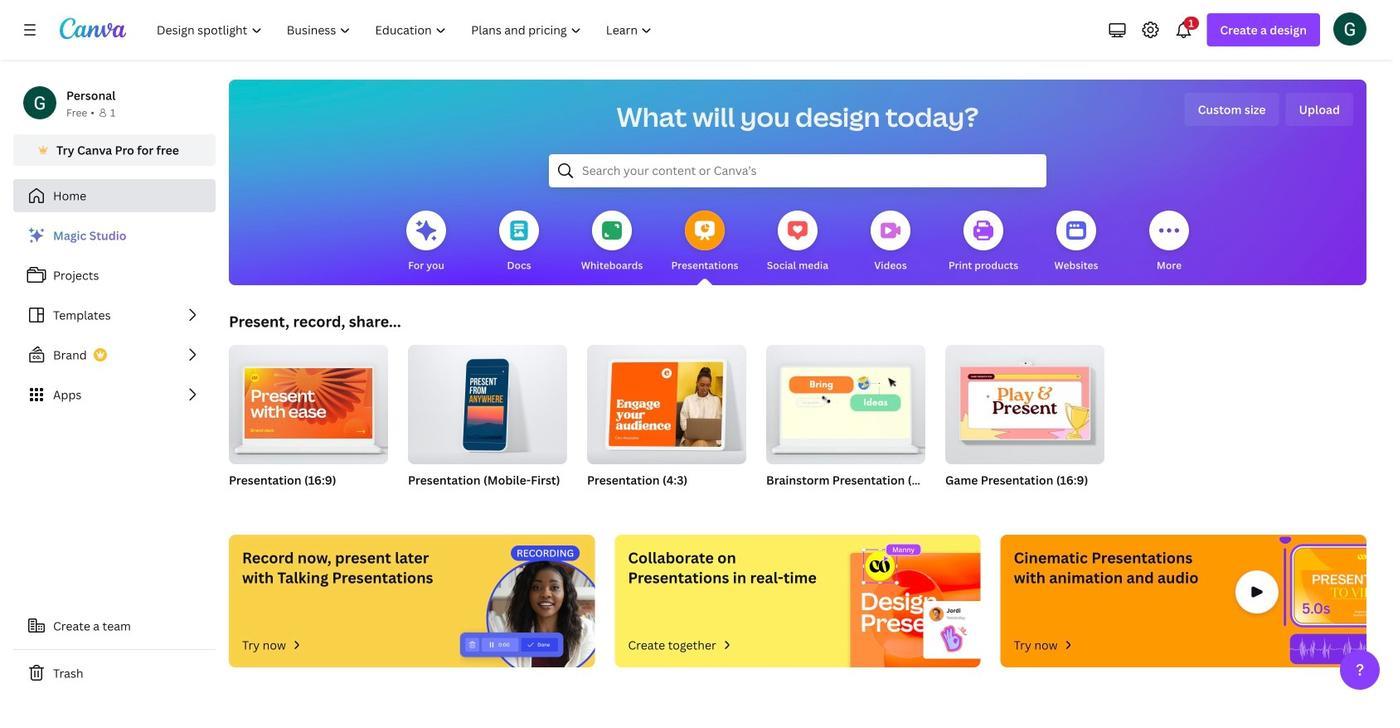 Task type: vqa. For each thing, say whether or not it's contained in the screenshot.
list at left
yes



Task type: locate. For each thing, give the bounding box(es) containing it.
None search field
[[549, 154, 1047, 188]]

group
[[229, 339, 388, 509], [229, 339, 388, 465], [408, 339, 568, 509], [408, 339, 568, 465], [587, 339, 747, 509], [587, 339, 747, 465], [767, 339, 926, 509], [767, 339, 926, 465], [946, 345, 1105, 509], [946, 345, 1105, 465]]

top level navigation element
[[146, 13, 667, 46]]

list
[[13, 219, 216, 412]]



Task type: describe. For each thing, give the bounding box(es) containing it.
greg robinson image
[[1334, 12, 1367, 45]]

Search search field
[[582, 155, 1014, 187]]



